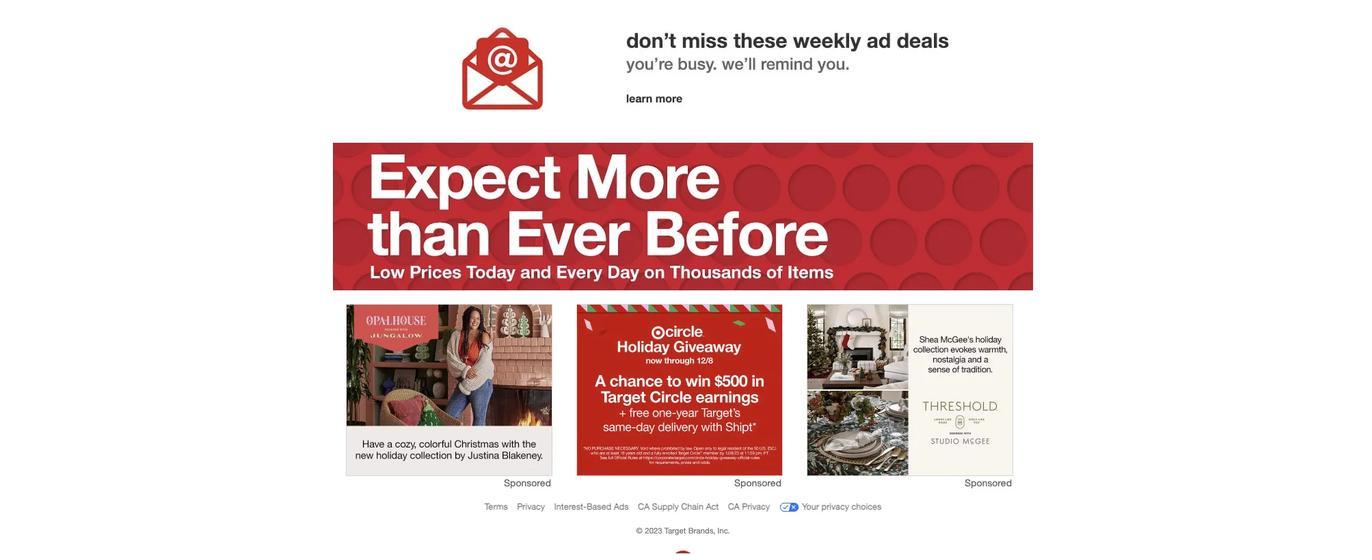 Task type: locate. For each thing, give the bounding box(es) containing it.
2 advertisement region from the left
[[577, 305, 782, 476]]

1 horizontal spatial sponsored
[[734, 477, 782, 489]]

privacy link
[[517, 501, 545, 512]]

ca left supply
[[638, 501, 650, 512]]

2023
[[645, 526, 662, 535]]

ca privacy link
[[728, 501, 770, 512]]

1 horizontal spatial privacy
[[742, 501, 770, 512]]

2 horizontal spatial sponsored
[[965, 477, 1012, 489]]

interest-
[[554, 501, 587, 512]]

0 horizontal spatial advertisement region
[[347, 305, 552, 476]]

advertisement region
[[347, 305, 552, 476], [577, 305, 782, 476], [808, 305, 1013, 476]]

ca supply chain act link
[[638, 501, 719, 512]]

3 sponsored from the left
[[965, 477, 1012, 489]]

ca privacy
[[728, 501, 770, 512]]

ca for ca privacy
[[728, 501, 740, 512]]

1 horizontal spatial ca
[[728, 501, 740, 512]]

sponsored
[[504, 477, 551, 489], [734, 477, 782, 489], [965, 477, 1012, 489]]

2 ca from the left
[[728, 501, 740, 512]]

terms
[[485, 501, 508, 512]]

privacy right the terms link
[[517, 501, 545, 512]]

ccpa image
[[779, 497, 800, 518]]

1 horizontal spatial advertisement region
[[577, 305, 782, 476]]

sponsored for 2nd the advertisement region from the right
[[734, 477, 782, 489]]

1 ca from the left
[[638, 501, 650, 512]]

privacy
[[517, 501, 545, 512], [742, 501, 770, 512]]

0 horizontal spatial privacy
[[517, 501, 545, 512]]

©
[[636, 526, 643, 535]]

1 sponsored from the left
[[504, 477, 551, 489]]

act
[[706, 501, 719, 512]]

3 advertisement region from the left
[[808, 305, 1013, 476]]

0 horizontal spatial sponsored
[[504, 477, 551, 489]]

privacy left ccpa image
[[742, 501, 770, 512]]

ads
[[614, 501, 629, 512]]

ca right act
[[728, 501, 740, 512]]

1 privacy from the left
[[517, 501, 545, 512]]

2 sponsored from the left
[[734, 477, 782, 489]]

0 horizontal spatial ca
[[638, 501, 650, 512]]

ca
[[638, 501, 650, 512], [728, 501, 740, 512]]

2 horizontal spatial advertisement region
[[808, 305, 1013, 476]]



Task type: describe. For each thing, give the bounding box(es) containing it.
interest-based ads
[[554, 501, 629, 512]]

ca supply chain act
[[638, 501, 719, 512]]

terms link
[[485, 501, 508, 512]]

2 privacy from the left
[[742, 501, 770, 512]]

© 2023 target brands, inc.
[[636, 526, 730, 535]]

your privacy choices
[[802, 501, 882, 512]]

sponsored for first the advertisement region from right
[[965, 477, 1012, 489]]

chain
[[681, 501, 704, 512]]

inc.
[[718, 526, 730, 535]]

expect more than ever before. low prices today and every day on thousands of items. image
[[333, 143, 1033, 291]]

choices
[[852, 501, 882, 512]]

interest-based ads link
[[554, 501, 629, 512]]

privacy
[[822, 501, 849, 512]]

target
[[665, 526, 686, 535]]

supply
[[652, 501, 679, 512]]

your privacy choices link
[[779, 497, 882, 518]]

1 advertisement region from the left
[[347, 305, 552, 476]]

don't miss these weekly ad deals. you're busy. we'll remind you. sign up now. image
[[327, 0, 1039, 143]]

brands,
[[688, 526, 715, 535]]

ca for ca supply chain act
[[638, 501, 650, 512]]

your
[[802, 501, 819, 512]]

sponsored for first the advertisement region from the left
[[504, 477, 551, 489]]

based
[[587, 501, 611, 512]]



Task type: vqa. For each thing, say whether or not it's contained in the screenshot.
2nd page:
no



